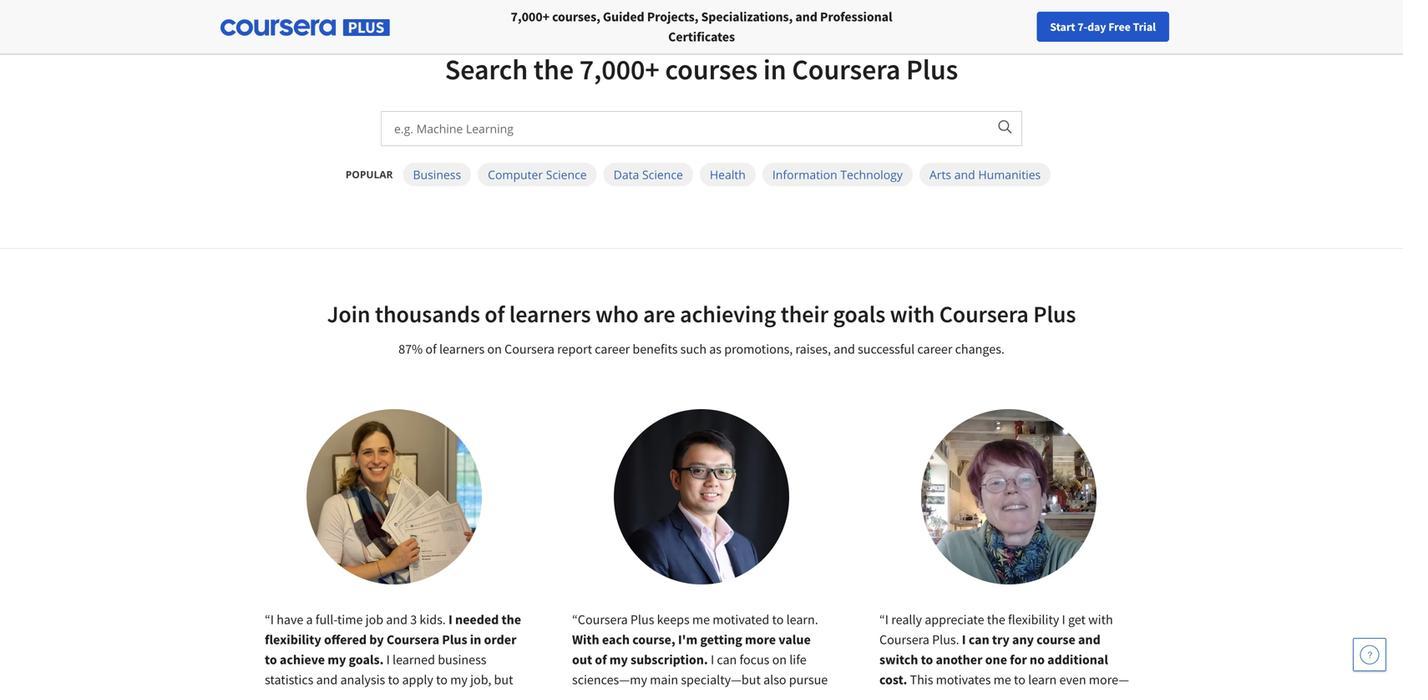 Task type: vqa. For each thing, say whether or not it's contained in the screenshot.
Studies
no



Task type: locate. For each thing, give the bounding box(es) containing it.
technology
[[841, 167, 903, 183]]

can for focus
[[717, 652, 737, 668]]

learn.
[[787, 612, 819, 628]]

find
[[1047, 19, 1069, 34]]

career down who
[[595, 341, 630, 358]]

popular
[[346, 168, 393, 181]]

of right 87%
[[426, 341, 437, 358]]

my down business
[[450, 672, 468, 688]]

science right computer
[[546, 167, 587, 183]]

coursera down 3
[[387, 632, 440, 648]]

arts and humanities button
[[920, 163, 1051, 186]]

0 horizontal spatial can
[[717, 652, 737, 668]]

can down getting
[[717, 652, 737, 668]]

on left life
[[773, 652, 787, 668]]

1 horizontal spatial my
[[450, 672, 468, 688]]

to inside coursera plus keeps me motivated to learn. with each course, i'm getting more value out of my subscription.
[[772, 612, 784, 628]]

out
[[572, 652, 592, 668]]

i right the 'goals.'
[[387, 652, 390, 668]]

2 horizontal spatial of
[[595, 652, 607, 668]]

more
[[745, 632, 776, 648]]

a
[[306, 612, 313, 628]]

subscription.
[[631, 652, 708, 668]]

1 horizontal spatial in
[[764, 51, 787, 87]]

i inside i learned business statistics and analysis to apply to my job, bu
[[387, 652, 390, 668]]

i left "have"
[[271, 612, 274, 628]]

my down offered
[[328, 652, 346, 668]]

1 vertical spatial can
[[717, 652, 737, 668]]

focus
[[740, 652, 770, 668]]

plus
[[907, 51, 959, 87], [1034, 300, 1076, 329], [631, 612, 655, 628], [442, 632, 468, 648]]

0 horizontal spatial my
[[328, 652, 346, 668]]

2 vertical spatial of
[[595, 652, 607, 668]]

coursera up each
[[578, 612, 628, 628]]

7,000+ inside 7,000+ courses, guided projects, specializations, and professional certificates
[[511, 8, 550, 25]]

0 horizontal spatial science
[[546, 167, 587, 183]]

career
[[595, 341, 630, 358], [918, 341, 953, 358]]

keeps
[[657, 612, 690, 628]]

i right the kids.
[[449, 612, 453, 628]]

information
[[773, 167, 838, 183]]

on
[[487, 341, 502, 358], [773, 652, 787, 668]]

1 science from the left
[[546, 167, 587, 183]]

i learned business statistics and analysis to apply to my job, bu
[[265, 652, 513, 688]]

specializations,
[[701, 8, 793, 25]]

0 vertical spatial 7,000+
[[511, 8, 550, 25]]

0 horizontal spatial of
[[426, 341, 437, 358]]

start
[[1050, 19, 1076, 34]]

0 horizontal spatial in
[[470, 632, 482, 648]]

on for coursera
[[487, 341, 502, 358]]

1 vertical spatial learners
[[439, 341, 485, 358]]

i'm
[[678, 632, 698, 648]]

your
[[1071, 19, 1093, 34]]

7-
[[1078, 19, 1088, 34]]

sciences—my
[[572, 672, 647, 688]]

in
[[764, 51, 787, 87], [470, 632, 482, 648]]

0 horizontal spatial career
[[595, 341, 630, 358]]

0 horizontal spatial 7,000+
[[511, 8, 550, 25]]

to left learn.
[[772, 612, 784, 628]]

report
[[557, 341, 592, 358]]

7,000+ down guided
[[580, 51, 660, 87]]

of right out
[[595, 652, 607, 668]]

i for a
[[271, 612, 274, 628]]

course
[[1037, 632, 1076, 648]]

my
[[328, 652, 346, 668], [610, 652, 628, 668], [450, 672, 468, 688]]

can inside i can try any course and switch to another one for no additional cost.
[[969, 632, 990, 648]]

and down achieve
[[316, 672, 338, 688]]

1 vertical spatial the
[[502, 612, 521, 628]]

computer
[[488, 167, 543, 183]]

computer science
[[488, 167, 587, 183]]

start 7-day free trial button
[[1037, 12, 1170, 42]]

start 7-day free trial
[[1050, 19, 1156, 34]]

learners down thousands
[[439, 341, 485, 358]]

science for computer science
[[546, 167, 587, 183]]

i inside i needed the flexibility offered by coursera plus in order to achieve my goals.
[[449, 612, 453, 628]]

can
[[969, 632, 990, 648], [717, 652, 737, 668]]

0 vertical spatial learners
[[509, 300, 591, 329]]

and inside i can try any course and switch to another one for no additional cost.
[[1079, 632, 1101, 648]]

science right data
[[642, 167, 683, 183]]

the down courses,
[[534, 51, 574, 87]]

life
[[790, 652, 807, 668]]

of inside coursera plus keeps me motivated to learn. with each course, i'm getting more value out of my subscription.
[[595, 652, 607, 668]]

to right switch
[[921, 652, 934, 668]]

and inside 7,000+ courses, guided projects, specializations, and professional certificates
[[796, 8, 818, 25]]

1 horizontal spatial of
[[485, 300, 505, 329]]

thousands
[[375, 300, 480, 329]]

science
[[546, 167, 587, 183], [642, 167, 683, 183]]

learned
[[393, 652, 435, 668]]

i can try any course and switch to another one for no additional cost.
[[880, 632, 1109, 688]]

of right thousands
[[485, 300, 505, 329]]

and up "additional"
[[1079, 632, 1101, 648]]

the
[[534, 51, 574, 87], [502, 612, 521, 628]]

to
[[772, 612, 784, 628], [265, 652, 277, 668], [921, 652, 934, 668], [388, 672, 400, 688], [436, 672, 448, 688]]

7,000+ left courses,
[[511, 8, 550, 25]]

i for try
[[962, 632, 966, 648]]

in down "specializations,"
[[764, 51, 787, 87]]

i inside i can try any course and switch to another one for no additional cost.
[[962, 632, 966, 648]]

help center image
[[1360, 645, 1380, 665]]

also
[[764, 672, 787, 688]]

coursera
[[792, 51, 901, 87], [940, 300, 1029, 329], [505, 341, 555, 358], [578, 612, 628, 628], [387, 632, 440, 648]]

in inside i needed the flexibility offered by coursera plus in order to achieve my goals.
[[470, 632, 482, 648]]

value
[[779, 632, 811, 648]]

the up the order
[[502, 612, 521, 628]]

can inside i can focus on life sciences—my main specialty—but also pursu
[[717, 652, 737, 668]]

i up specialty—but
[[711, 652, 715, 668]]

None search field
[[230, 10, 631, 44]]

1 vertical spatial 7,000+
[[580, 51, 660, 87]]

1 horizontal spatial can
[[969, 632, 990, 648]]

0 vertical spatial can
[[969, 632, 990, 648]]

0 vertical spatial in
[[764, 51, 787, 87]]

to inside i needed the flexibility offered by coursera plus in order to achieve my goals.
[[265, 652, 277, 668]]

search
[[445, 51, 528, 87]]

2 science from the left
[[642, 167, 683, 183]]

2 horizontal spatial my
[[610, 652, 628, 668]]

health button
[[700, 163, 756, 186]]

1 horizontal spatial 7,000+
[[580, 51, 660, 87]]

and left professional on the top
[[796, 8, 818, 25]]

1 vertical spatial in
[[470, 632, 482, 648]]

to up statistics
[[265, 652, 277, 668]]

0 horizontal spatial the
[[502, 612, 521, 628]]

0 horizontal spatial on
[[487, 341, 502, 358]]

coursera inside i needed the flexibility offered by coursera plus in order to achieve my goals.
[[387, 632, 440, 648]]

as
[[710, 341, 722, 358]]

learner image inés k. image
[[922, 409, 1097, 585]]

coursera left report
[[505, 341, 555, 358]]

and
[[796, 8, 818, 25], [955, 167, 976, 183], [834, 341, 855, 358], [386, 612, 408, 628], [1079, 632, 1101, 648], [316, 672, 338, 688]]

to right apply
[[436, 672, 448, 688]]

certificates
[[668, 28, 735, 45]]

projects,
[[647, 8, 699, 25]]

can left try
[[969, 632, 990, 648]]

1 horizontal spatial science
[[642, 167, 683, 183]]

1 vertical spatial on
[[773, 652, 787, 668]]

on left report
[[487, 341, 502, 358]]

with
[[890, 300, 935, 329]]

i have a full-time job and 3 kids.
[[271, 612, 449, 628]]

any
[[1013, 632, 1034, 648]]

data science button
[[604, 163, 693, 186]]

arts
[[930, 167, 952, 183]]

additional
[[1048, 652, 1109, 668]]

i up another
[[962, 632, 966, 648]]

0 vertical spatial on
[[487, 341, 502, 358]]

flexibility
[[265, 632, 321, 648]]

raises,
[[796, 341, 831, 358]]

try
[[993, 632, 1010, 648]]

in down the needed
[[470, 632, 482, 648]]

i for business
[[387, 652, 390, 668]]

each
[[602, 632, 630, 648]]

changes.
[[956, 341, 1005, 358]]

my down each
[[610, 652, 628, 668]]

i for focus
[[711, 652, 715, 668]]

join
[[327, 300, 371, 329]]

1 horizontal spatial career
[[918, 341, 953, 358]]

getting
[[700, 632, 743, 648]]

are
[[643, 300, 676, 329]]

to inside i can try any course and switch to another one for no additional cost.
[[921, 652, 934, 668]]

professional
[[820, 8, 893, 25]]

on inside i can focus on life sciences—my main specialty—but also pursu
[[773, 652, 787, 668]]

1 horizontal spatial on
[[773, 652, 787, 668]]

and right arts
[[955, 167, 976, 183]]

learners up report
[[509, 300, 591, 329]]

i inside i can focus on life sciences—my main specialty—but also pursu
[[711, 652, 715, 668]]

job,
[[470, 672, 492, 688]]

offered
[[324, 632, 367, 648]]

computer science button
[[478, 163, 597, 186]]

0 vertical spatial the
[[534, 51, 574, 87]]

i can focus on life sciences—my main specialty—but also pursu
[[572, 652, 828, 688]]

have
[[277, 612, 304, 628]]

career down with
[[918, 341, 953, 358]]

full-
[[316, 612, 337, 628]]

and inside i learned business statistics and analysis to apply to my job, bu
[[316, 672, 338, 688]]



Task type: describe. For each thing, give the bounding box(es) containing it.
health
[[710, 167, 746, 183]]

career
[[1120, 19, 1152, 34]]

benefits
[[633, 341, 678, 358]]

7,000+ courses, guided projects, specializations, and professional certificates
[[511, 8, 893, 45]]

plus inside i needed the flexibility offered by coursera plus in order to achieve my goals.
[[442, 632, 468, 648]]

my inside i learned business statistics and analysis to apply to my job, bu
[[450, 672, 468, 688]]

can for try
[[969, 632, 990, 648]]

87% of learners on coursera report career benefits such as promotions, raises, and successful career changes.
[[399, 341, 1005, 358]]

87%
[[399, 341, 423, 358]]

learner image abigail p. image
[[307, 409, 482, 585]]

find your new career link
[[1039, 17, 1161, 38]]

guided
[[603, 8, 645, 25]]

needed
[[455, 612, 499, 628]]

switch
[[880, 652, 919, 668]]

1 career from the left
[[595, 341, 630, 358]]

day
[[1088, 19, 1107, 34]]

one
[[986, 652, 1008, 668]]

cost.
[[880, 672, 908, 688]]

order
[[484, 632, 517, 648]]

1 horizontal spatial the
[[534, 51, 574, 87]]

courses,
[[552, 8, 601, 25]]

business
[[438, 652, 487, 668]]

my inside i needed the flexibility offered by coursera plus in order to achieve my goals.
[[328, 652, 346, 668]]

data science
[[614, 167, 683, 183]]

0 vertical spatial of
[[485, 300, 505, 329]]

humanities
[[979, 167, 1041, 183]]

i for the
[[449, 612, 453, 628]]

analysis
[[340, 672, 385, 688]]

coursera inside coursera plus keeps me motivated to learn. with each course, i'm getting more value out of my subscription.
[[578, 612, 628, 628]]

science for data science
[[642, 167, 683, 183]]

information technology button
[[763, 163, 913, 186]]

trial
[[1133, 19, 1156, 34]]

goals
[[833, 300, 886, 329]]

2 career from the left
[[918, 341, 953, 358]]

for
[[1010, 652, 1027, 668]]

main
[[650, 672, 679, 688]]

their
[[781, 300, 829, 329]]

goals.
[[349, 652, 384, 668]]

Search the 7,000+ courses in Coursera Plus text field
[[382, 112, 987, 145]]

time
[[337, 612, 363, 628]]

another
[[936, 652, 983, 668]]

search the 7,000+ courses in coursera plus
[[445, 51, 959, 87]]

the inside i needed the flexibility offered by coursera plus in order to achieve my goals.
[[502, 612, 521, 628]]

find your new career
[[1047, 19, 1152, 34]]

specialty—but
[[681, 672, 761, 688]]

and left 3
[[386, 612, 408, 628]]

and inside arts and humanities button
[[955, 167, 976, 183]]

new
[[1096, 19, 1118, 34]]

learner image shi jie f. image
[[614, 409, 790, 585]]

join thousands of learners who are achieving their goals with coursera plus
[[327, 300, 1076, 329]]

1 vertical spatial of
[[426, 341, 437, 358]]

1 horizontal spatial learners
[[509, 300, 591, 329]]

apply
[[402, 672, 434, 688]]

courses
[[665, 51, 758, 87]]

achieving
[[680, 300, 776, 329]]

0 horizontal spatial learners
[[439, 341, 485, 358]]

statistics
[[265, 672, 314, 688]]

information technology
[[773, 167, 903, 183]]

by
[[370, 632, 384, 648]]

arts and humanities
[[930, 167, 1041, 183]]

i needed the flexibility offered by coursera plus in order to achieve my goals.
[[265, 612, 521, 668]]

to left apply
[[388, 672, 400, 688]]

job
[[366, 612, 384, 628]]

business
[[413, 167, 461, 183]]

my inside coursera plus keeps me motivated to learn. with each course, i'm getting more value out of my subscription.
[[610, 652, 628, 668]]

on for life
[[773, 652, 787, 668]]

coursera plus image
[[221, 19, 390, 36]]

promotions,
[[725, 341, 793, 358]]

free
[[1109, 19, 1131, 34]]

with
[[572, 632, 600, 648]]

kids.
[[420, 612, 446, 628]]

3
[[410, 612, 417, 628]]

coursera plus keeps me motivated to learn. with each course, i'm getting more value out of my subscription.
[[572, 612, 819, 668]]

business button
[[403, 163, 471, 186]]

coursera up changes.
[[940, 300, 1029, 329]]

no
[[1030, 652, 1045, 668]]

data
[[614, 167, 639, 183]]

such
[[681, 341, 707, 358]]

plus inside coursera plus keeps me motivated to learn. with each course, i'm getting more value out of my subscription.
[[631, 612, 655, 628]]

coursera down professional on the top
[[792, 51, 901, 87]]

achieve
[[280, 652, 325, 668]]

and right raises,
[[834, 341, 855, 358]]

who
[[596, 300, 639, 329]]



